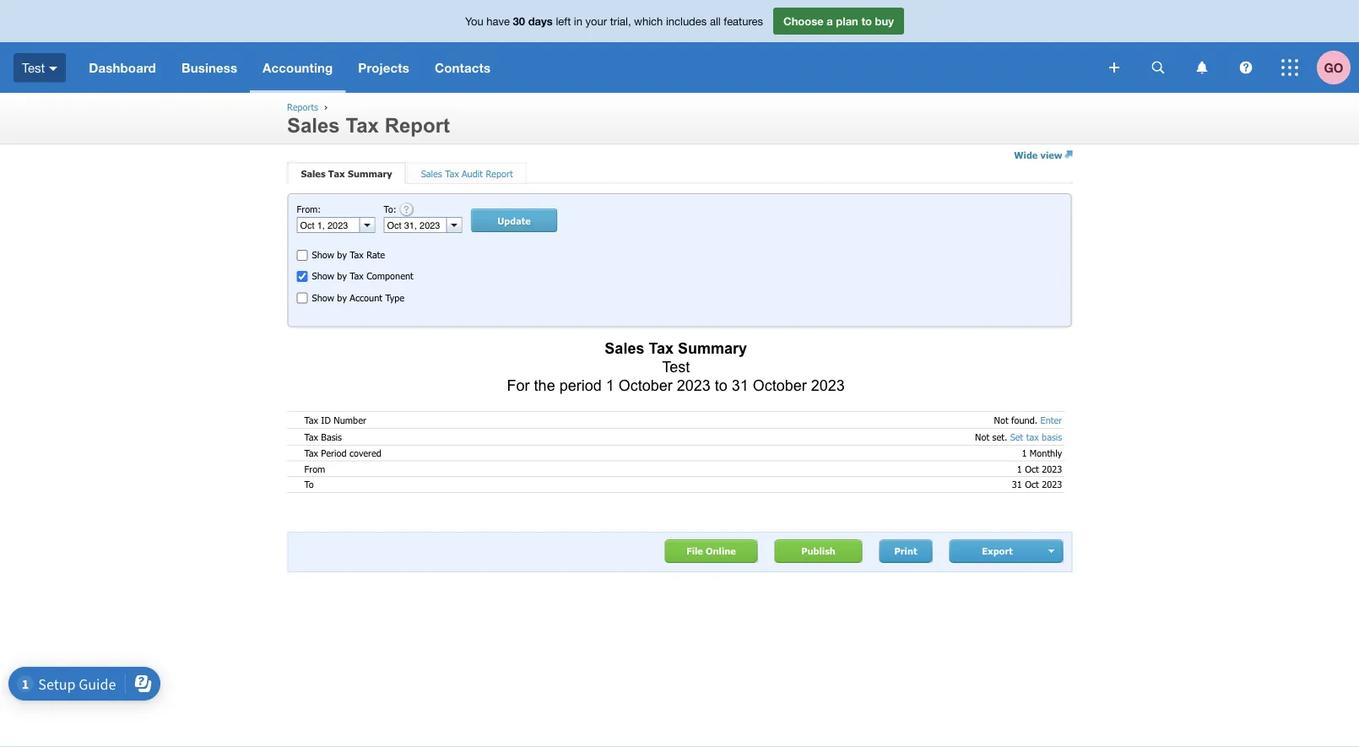 Task type: locate. For each thing, give the bounding box(es) containing it.
show right show by account type option
[[312, 292, 334, 303]]

0 vertical spatial 1
[[606, 377, 614, 394]]

show for show by tax component
[[312, 270, 334, 282]]

Show by Tax Component checkbox
[[297, 271, 308, 282]]

1 vertical spatial not
[[975, 431, 990, 443]]

tax
[[346, 114, 379, 137], [328, 168, 345, 179], [445, 168, 459, 179], [350, 249, 364, 261], [350, 270, 364, 282], [649, 340, 674, 357], [304, 414, 318, 425], [304, 431, 318, 442], [304, 447, 318, 459]]

enter link
[[1041, 414, 1062, 426]]

show right show by tax component checkbox
[[312, 270, 334, 282]]

2 show from the top
[[312, 270, 334, 282]]

monthly
[[1030, 447, 1062, 459]]

not left set.
[[975, 431, 990, 443]]

sales inside sales tax summary test for the period 1 october 2023 to 31 october 2023
[[605, 340, 645, 357]]

1 horizontal spatial not
[[994, 414, 1009, 426]]

1 vertical spatial to
[[715, 377, 728, 394]]

oct for 1
[[1025, 463, 1039, 474]]

accounting
[[263, 60, 333, 75]]

1 october from the left
[[619, 377, 673, 394]]

1 for 1 oct 2023
[[1017, 463, 1022, 474]]

tax
[[1026, 431, 1039, 443]]

1 vertical spatial oct
[[1025, 479, 1039, 490]]

1 horizontal spatial october
[[753, 377, 807, 394]]

show
[[312, 249, 334, 261], [312, 270, 334, 282], [312, 292, 334, 303]]

1 horizontal spatial test
[[662, 358, 690, 376]]

test
[[22, 60, 45, 75], [662, 358, 690, 376]]

1 for 1 monthly
[[1022, 447, 1027, 459]]

2 oct from the top
[[1025, 479, 1039, 490]]

you
[[465, 14, 484, 27]]

0 vertical spatial not
[[994, 414, 1009, 426]]

31 inside sales tax summary test for the period 1 october 2023 to 31 october 2023
[[732, 377, 749, 394]]

2 by from the top
[[337, 270, 347, 282]]

1 right "period"
[[606, 377, 614, 394]]

oct down 1 oct 2023
[[1025, 479, 1039, 490]]

publish button
[[775, 539, 863, 563]]

0 vertical spatial report
[[385, 114, 450, 137]]

1 by from the top
[[337, 249, 347, 261]]

sales inside reports › sales tax report
[[287, 114, 340, 137]]

account
[[350, 292, 382, 303]]

0 horizontal spatial 31
[[732, 377, 749, 394]]

1 vertical spatial summary
[[678, 340, 747, 357]]

have
[[487, 14, 510, 27]]

oct
[[1025, 463, 1039, 474], [1025, 479, 1039, 490]]

choose
[[784, 14, 824, 27]]

reports › sales tax report
[[287, 101, 450, 137]]

by left account
[[337, 292, 347, 303]]

summary for sales tax summary
[[348, 168, 392, 179]]

0 horizontal spatial report
[[385, 114, 450, 137]]

svg image
[[1240, 61, 1253, 74], [1109, 62, 1120, 73]]

publish
[[801, 545, 836, 556]]

by
[[337, 249, 347, 261], [337, 270, 347, 282], [337, 292, 347, 303]]

test inside sales tax summary test for the period 1 october 2023 to 31 october 2023
[[662, 358, 690, 376]]

1 vertical spatial show
[[312, 270, 334, 282]]

sales tax summary link
[[301, 168, 392, 179]]

2 vertical spatial by
[[337, 292, 347, 303]]

contacts
[[435, 60, 491, 75]]

dashboard link
[[76, 42, 169, 93]]

31 oct 2023
[[1012, 479, 1062, 490]]

1 up 31 oct 2023
[[1017, 463, 1022, 474]]

2 vertical spatial 1
[[1017, 463, 1022, 474]]

report down projects
[[385, 114, 450, 137]]

svg image
[[1282, 59, 1299, 76], [1152, 61, 1165, 74], [1197, 61, 1208, 74], [49, 66, 58, 71]]

period
[[559, 377, 602, 394]]

summary
[[348, 168, 392, 179], [678, 340, 747, 357]]

0 vertical spatial 31
[[732, 377, 749, 394]]

0 vertical spatial by
[[337, 249, 347, 261]]

1 down not set. set tax basis
[[1022, 447, 1027, 459]]

show right show by tax rate checkbox
[[312, 249, 334, 261]]

banner
[[0, 0, 1359, 93]]

to
[[862, 14, 872, 27], [715, 377, 728, 394]]

basis
[[321, 431, 342, 442]]

1 horizontal spatial report
[[486, 168, 513, 179]]

3 by from the top
[[337, 292, 347, 303]]

tax inside reports › sales tax report
[[346, 114, 379, 137]]

sales for sales tax summary test for the period 1 october 2023 to 31 october 2023
[[605, 340, 645, 357]]

1 vertical spatial by
[[337, 270, 347, 282]]

summary inside sales tax summary test for the period 1 october 2023 to 31 october 2023
[[678, 340, 747, 357]]

1
[[606, 377, 614, 394], [1022, 447, 1027, 459], [1017, 463, 1022, 474]]

october
[[619, 377, 673, 394], [753, 377, 807, 394]]

0 horizontal spatial summary
[[348, 168, 392, 179]]

not
[[994, 414, 1009, 426], [975, 431, 990, 443]]

export
[[982, 545, 1013, 557]]

in
[[574, 14, 583, 27]]

0 horizontal spatial to
[[715, 377, 728, 394]]

by up show by tax component
[[337, 249, 347, 261]]

0 vertical spatial summary
[[348, 168, 392, 179]]

plan
[[836, 14, 859, 27]]

oct up 31 oct 2023
[[1025, 463, 1039, 474]]

for
[[507, 377, 530, 394]]

show by tax component
[[312, 270, 414, 282]]

Show by Tax Rate checkbox
[[297, 250, 308, 261]]

0 horizontal spatial svg image
[[1109, 62, 1120, 73]]

report right audit
[[486, 168, 513, 179]]

0 vertical spatial oct
[[1025, 463, 1039, 474]]

contacts button
[[422, 42, 503, 93]]

2 vertical spatial show
[[312, 292, 334, 303]]

navigation containing dashboard
[[76, 42, 1098, 93]]

found.
[[1012, 414, 1038, 426]]

30
[[513, 14, 525, 27]]

navigation inside banner
[[76, 42, 1098, 93]]

0 horizontal spatial test
[[22, 60, 45, 75]]

to
[[304, 479, 314, 490]]

reports
[[287, 101, 318, 113]]

3 show from the top
[[312, 292, 334, 303]]

show for show by tax rate
[[312, 249, 334, 261]]

1 vertical spatial 1
[[1022, 447, 1027, 459]]

sales
[[287, 114, 340, 137], [301, 168, 326, 179], [421, 168, 442, 179], [605, 340, 645, 357]]

0 horizontal spatial not
[[975, 431, 990, 443]]

1 oct from the top
[[1025, 463, 1039, 474]]

business button
[[169, 42, 250, 93]]

0 vertical spatial to
[[862, 14, 872, 27]]

by down show by tax rate
[[337, 270, 347, 282]]

sales for sales tax summary
[[301, 168, 326, 179]]

rate
[[367, 249, 385, 261]]

not up set.
[[994, 414, 1009, 426]]

2023
[[677, 377, 711, 394], [811, 377, 845, 394], [1042, 463, 1062, 474], [1042, 479, 1062, 490]]

not for not found. enter
[[994, 414, 1009, 426]]

you have 30 days left in your trial, which includes all features
[[465, 14, 763, 27]]

0 horizontal spatial october
[[619, 377, 673, 394]]

0 vertical spatial show
[[312, 249, 334, 261]]

1 vertical spatial test
[[662, 358, 690, 376]]

show for show by account type
[[312, 292, 334, 303]]

update link
[[471, 209, 558, 232]]

1 horizontal spatial 31
[[1012, 479, 1022, 490]]

features
[[724, 14, 763, 27]]

summary for sales tax summary test for the period 1 october 2023 to 31 october 2023
[[678, 340, 747, 357]]

report
[[385, 114, 450, 137], [486, 168, 513, 179]]

buy
[[875, 14, 894, 27]]

None text field
[[298, 218, 359, 232], [385, 218, 446, 232], [298, 218, 359, 232], [385, 218, 446, 232]]

test button
[[0, 42, 76, 93]]

all
[[710, 14, 721, 27]]

1 horizontal spatial summary
[[678, 340, 747, 357]]

2 october from the left
[[753, 377, 807, 394]]

navigation
[[76, 42, 1098, 93]]

1 show from the top
[[312, 249, 334, 261]]

print
[[895, 545, 917, 556]]

tax id number
[[304, 414, 366, 425]]

0 vertical spatial test
[[22, 60, 45, 75]]

update
[[497, 215, 531, 226]]



Task type: describe. For each thing, give the bounding box(es) containing it.
tax basis
[[304, 431, 342, 442]]

file online
[[687, 545, 736, 556]]

print link
[[879, 539, 933, 563]]

sales tax summary test for the period 1 october 2023 to 31 october 2023
[[507, 340, 845, 394]]

1 inside sales tax summary test for the period 1 october 2023 to 31 october 2023
[[606, 377, 614, 394]]

tax inside sales tax summary test for the period 1 october 2023 to 31 october 2023
[[649, 340, 674, 357]]

basis
[[1042, 431, 1062, 443]]

set tax basis link
[[1010, 431, 1062, 443]]

a
[[827, 14, 833, 27]]

audit
[[462, 168, 483, 179]]

report inside reports › sales tax report
[[385, 114, 450, 137]]

test inside popup button
[[22, 60, 45, 75]]

go button
[[1317, 42, 1359, 93]]

Show by Account Type checkbox
[[297, 292, 308, 303]]

covered
[[349, 447, 382, 459]]

go
[[1324, 60, 1344, 75]]

from:
[[297, 203, 321, 215]]

1 vertical spatial 31
[[1012, 479, 1022, 490]]

projects button
[[346, 42, 422, 93]]

choose a plan to buy
[[784, 14, 894, 27]]

1 horizontal spatial to
[[862, 14, 872, 27]]

trial,
[[610, 14, 631, 27]]

by for show by account type
[[337, 292, 347, 303]]

period
[[321, 447, 347, 459]]

not for not set. set tax basis
[[975, 431, 990, 443]]

banner containing dashboard
[[0, 0, 1359, 93]]

sales for sales tax audit report
[[421, 168, 442, 179]]

not found. enter
[[994, 414, 1062, 426]]

component
[[367, 270, 414, 282]]

show by tax rate
[[312, 249, 385, 261]]

export options... image
[[1049, 550, 1056, 553]]

by for show by tax rate
[[337, 249, 347, 261]]

set
[[1010, 431, 1024, 443]]

set.
[[993, 431, 1007, 443]]

enter
[[1041, 414, 1062, 426]]

1 oct 2023
[[1017, 463, 1062, 474]]

oct for 31
[[1025, 479, 1039, 490]]

›
[[324, 101, 328, 113]]

number
[[334, 414, 366, 425]]

the
[[534, 377, 555, 394]]

reports link
[[287, 101, 318, 113]]

sales tax summary
[[301, 168, 392, 179]]

online
[[706, 545, 736, 556]]

file online link
[[665, 539, 758, 563]]

projects
[[358, 60, 409, 75]]

to inside sales tax summary test for the period 1 october 2023 to 31 october 2023
[[715, 377, 728, 394]]

svg image inside test popup button
[[49, 66, 58, 71]]

1 horizontal spatial svg image
[[1240, 61, 1253, 74]]

which
[[634, 14, 663, 27]]

sales tax audit report link
[[421, 168, 513, 179]]

sales tax audit report
[[421, 168, 513, 179]]

includes
[[666, 14, 707, 27]]

days
[[528, 14, 553, 27]]

type
[[385, 292, 405, 303]]

not set. set tax basis
[[975, 431, 1062, 443]]

1 vertical spatial report
[[486, 168, 513, 179]]

by for show by tax component
[[337, 270, 347, 282]]

accounting button
[[250, 42, 346, 93]]

dashboard
[[89, 60, 156, 75]]

left
[[556, 14, 571, 27]]

id
[[321, 414, 331, 425]]

business
[[181, 60, 237, 75]]

file
[[687, 545, 703, 556]]

to:
[[384, 203, 397, 215]]

1 monthly
[[1022, 447, 1062, 459]]

your
[[586, 14, 607, 27]]

show by account type
[[312, 292, 405, 303]]

tax period covered
[[304, 447, 382, 459]]

from
[[304, 463, 325, 474]]



Task type: vqa. For each thing, say whether or not it's contained in the screenshot.
the left time
no



